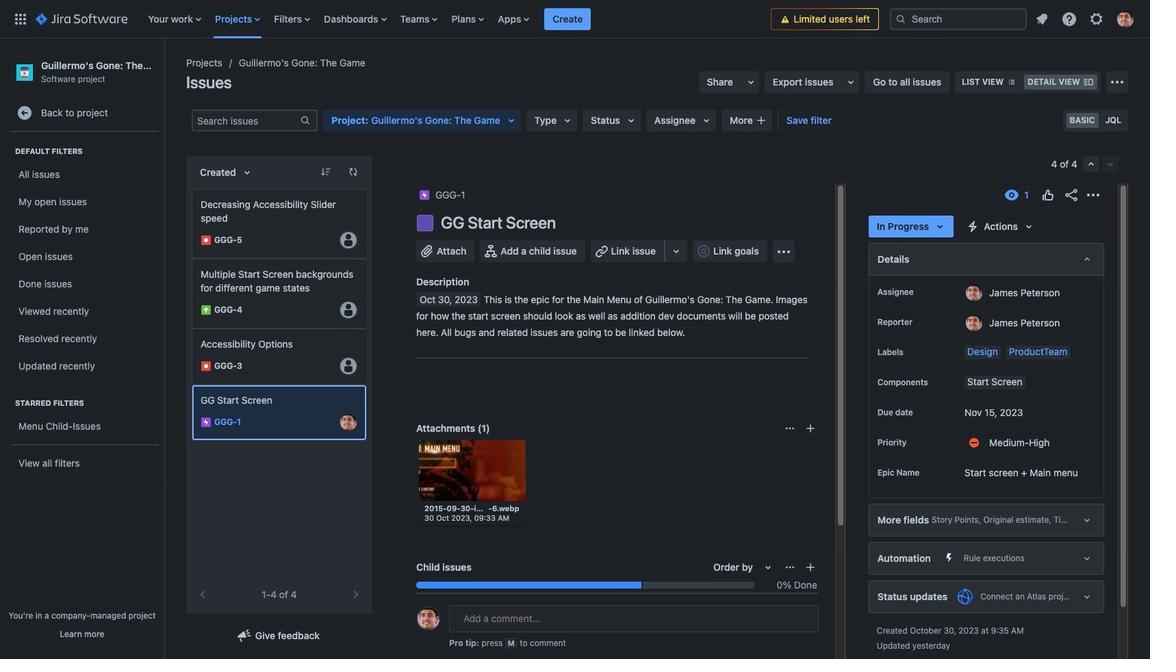 Task type: vqa. For each thing, say whether or not it's contained in the screenshot.
Your work 'dropdown button'
no



Task type: locate. For each thing, give the bounding box(es) containing it.
order by image
[[239, 164, 255, 181]]

1 heading from the top
[[11, 146, 159, 157]]

appswitcher icon image
[[12, 11, 29, 27]]

epic image
[[419, 190, 430, 201], [201, 417, 212, 428]]

1 vertical spatial bug image
[[201, 361, 212, 372]]

banner
[[0, 0, 1151, 38]]

heading inside default filters group
[[11, 146, 159, 157]]

0 horizontal spatial epic image
[[201, 417, 212, 428]]

Search issues text field
[[193, 111, 300, 130]]

group
[[1084, 156, 1119, 173]]

add app image
[[776, 244, 792, 260]]

0 vertical spatial epic image
[[419, 190, 430, 201]]

edit color, purple selected image
[[417, 215, 434, 232]]

Search field
[[891, 8, 1028, 30]]

bug element
[[192, 189, 367, 259], [192, 329, 367, 385]]

addicon image
[[756, 115, 767, 126]]

your profile and settings image
[[1118, 11, 1134, 27]]

reporter pin to top. only you can see pinned fields. image
[[916, 317, 927, 328]]

0 vertical spatial heading
[[11, 146, 159, 157]]

2 bug image from the top
[[201, 361, 212, 372]]

issue type: bug image
[[422, 608, 433, 618]]

2 heading from the top
[[11, 398, 159, 409]]

heading
[[11, 146, 159, 157], [11, 398, 159, 409]]

heading for starred filters group
[[11, 398, 159, 409]]

link web pages and more image
[[669, 243, 685, 260]]

list item
[[545, 0, 591, 38]]

1 bug image from the top
[[201, 235, 212, 246]]

issue actions image
[[785, 562, 796, 573]]

0 vertical spatial bug element
[[192, 189, 367, 259]]

1 horizontal spatial epic image
[[419, 190, 430, 201]]

0 horizontal spatial list
[[141, 0, 772, 38]]

None search field
[[891, 8, 1028, 30]]

Add a comment… field
[[449, 606, 819, 633]]

2 bug element from the top
[[192, 329, 367, 385]]

bug image
[[201, 235, 212, 246], [201, 361, 212, 372]]

list
[[141, 0, 772, 38], [1030, 7, 1143, 31]]

0 vertical spatial bug image
[[201, 235, 212, 246]]

heading inside starred filters group
[[11, 398, 159, 409]]

sort descending image
[[321, 166, 332, 177]]

more information about this user image
[[967, 285, 983, 301]]

1 vertical spatial bug element
[[192, 329, 367, 385]]

help image
[[1062, 11, 1078, 27]]

more fields element
[[869, 504, 1105, 537]]

1 vertical spatial epic image
[[201, 417, 212, 428]]

jira software image
[[36, 11, 128, 27], [36, 11, 128, 27]]

add attachment image
[[805, 423, 816, 434]]

search image
[[896, 13, 907, 24]]

1 vertical spatial heading
[[11, 398, 159, 409]]



Task type: describe. For each thing, give the bounding box(es) containing it.
automation element
[[869, 543, 1105, 575]]

import and bulk change issues image
[[1110, 74, 1126, 90]]

starred filters group
[[7, 384, 160, 445]]

status updates element
[[869, 581, 1105, 614]]

1 horizontal spatial list
[[1030, 7, 1143, 31]]

default filters group
[[7, 132, 160, 384]]

refresh image
[[348, 166, 359, 177]]

attachments menu image
[[785, 423, 796, 434]]

details element
[[869, 243, 1105, 276]]

sidebar navigation image
[[149, 55, 179, 82]]

primary element
[[8, 0, 772, 38]]

actions image
[[1086, 187, 1102, 203]]

due date pin to top. only you can see pinned fields. image
[[916, 408, 927, 419]]

copy link to issue image
[[463, 189, 474, 200]]

1 bug element from the top
[[192, 189, 367, 259]]

issues list box
[[192, 189, 367, 441]]

labels pin to top. only you can see pinned fields. image
[[907, 347, 918, 358]]

more information about this user image
[[967, 315, 983, 332]]

vote options: no one has voted for this issue yet. image
[[1041, 187, 1057, 203]]

heading for default filters group
[[11, 146, 159, 157]]

improvement image
[[201, 305, 212, 316]]

create child image
[[805, 562, 816, 573]]

epic element
[[192, 385, 367, 441]]

settings image
[[1089, 11, 1106, 27]]

assignee pin to top. only you can see pinned fields. image
[[917, 287, 928, 298]]

notifications image
[[1034, 11, 1051, 27]]

link goals image
[[696, 243, 712, 260]]

improvement element
[[192, 259, 367, 329]]



